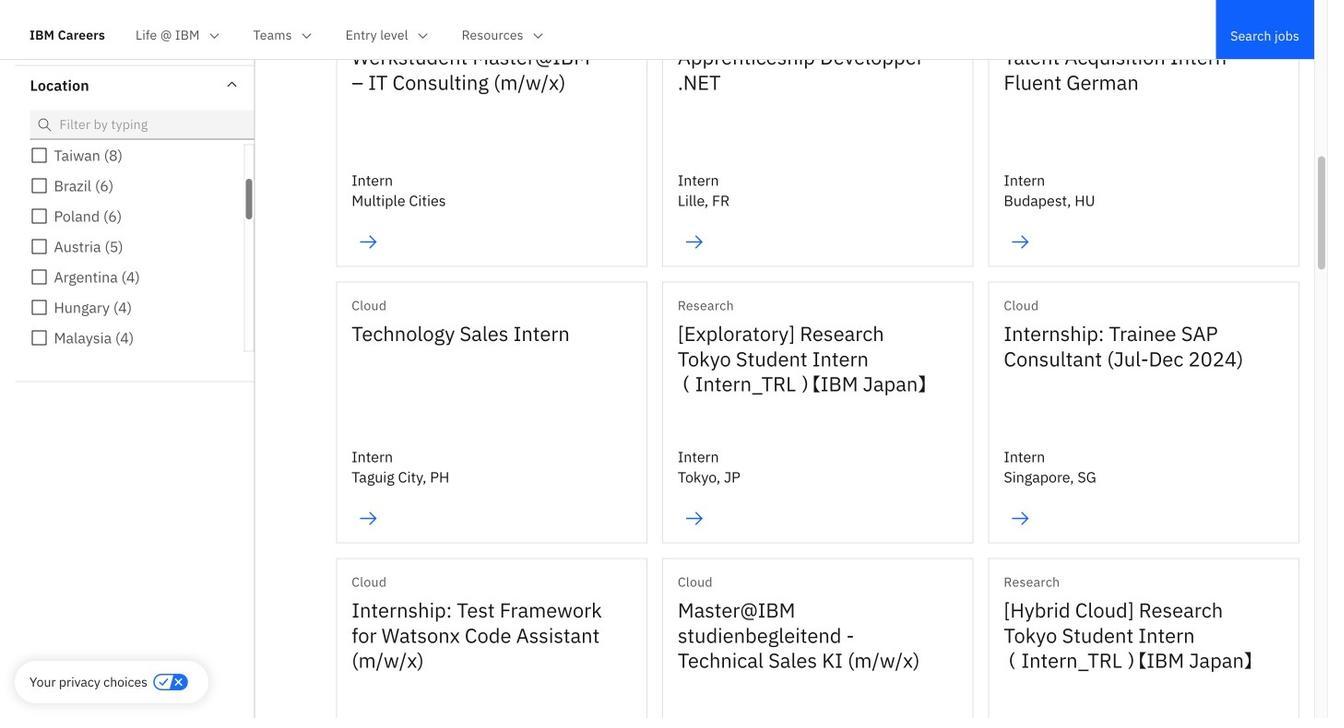 Task type: locate. For each thing, give the bounding box(es) containing it.
your privacy choices element
[[30, 672, 148, 693]]



Task type: vqa. For each thing, say whether or not it's contained in the screenshot.
Your Privacy Choices element
yes



